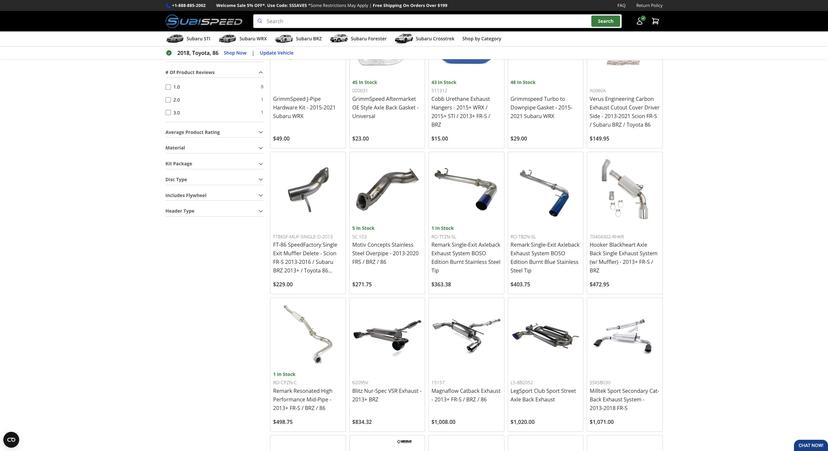 Task type: describe. For each thing, give the bounding box(es) containing it.
a subaru brz thumbnail image image
[[275, 34, 294, 44]]

fr- inside 70404302-rhkr hooker blackheart axle back single exhaust system (w/ muffler) - 2013+ fr-s / brz
[[640, 259, 648, 266]]

cobb urethane exhaust hangers - 2015+ wrx / 2015+ sti / 2013+ fr-s / brz image
[[432, 9, 502, 79]]

2013+ inside 1 in stock ro-cpzn-c remark resonated high performance mid-pipe - 2013+ fr-s / brz / 86
[[273, 405, 289, 412]]

toyota,
[[192, 49, 211, 57]]

2021 inside a0060a verus engineering carbon exhaust cutout cover driver side - 2013-2021 scion fr-s / subaru brz / toyota 86
[[619, 112, 631, 120]]

stock for remark resonated high performance mid-pipe - 2013+ fr-s / brz / 86
[[283, 371, 296, 377]]

8
[[261, 84, 264, 90]]

oe
[[353, 104, 360, 111]]

back inside milltek sport secondary cat- back exhaust system - 2013-2018 fr-s
[[590, 396, 602, 403]]

2015- for to
[[559, 104, 573, 111]]

stock for motiv concepts stainless steel overpipe - 2013-2020 frs / brz / 86
[[362, 225, 375, 231]]

restrictions
[[323, 2, 347, 8]]

axle inside 45 in stock 020031 grimmspeed aftermarket oe style axle back gasket - universal
[[374, 104, 385, 111]]

shop for shop now
[[224, 50, 235, 56]]

43
[[432, 79, 437, 85]]

sport inside milltek sport secondary cat- back exhaust system - 2013-2018 fr-s
[[608, 387, 621, 395]]

update
[[260, 50, 277, 56]]

brz inside 43 in stock 511312 cobb urethane exhaust hangers - 2015+ wrx / 2015+ sti / 2013+ fr-s / brz
[[432, 121, 442, 128]]

#
[[166, 69, 169, 75]]

fr- inside ft86sf-muf-single-d-2013 ft-86 speedfactory single exit muffler delete - scion fr-s 2013-2016 / subaru brz 2013+ / toyota 86 2017+
[[273, 259, 281, 266]]

sl inside ro-tbzn-sl remark single-exit axleback exhaust system boso edition burnt blue stainless steel tip
[[532, 233, 537, 240]]

1.0 button
[[166, 84, 171, 90]]

magnaflow
[[432, 387, 459, 395]]

ro- for remark single-exit axleback exhaust system boso edition burnt stainless steel tip
[[432, 233, 440, 240]]

fr- inside 1 in stock ro-cpzn-c remark resonated high performance mid-pipe - 2013+ fr-s / brz / 86
[[290, 405, 298, 412]]

2013- inside a0060a verus engineering carbon exhaust cutout cover driver side - 2013-2021 scion fr-s / subaru brz / toyota 86
[[605, 112, 619, 120]]

kit package
[[166, 161, 192, 167]]

system inside 1 in stock ro-ttzn-sl remark single-exit axleback exhaust system boso edition burnt stainless steel tip
[[453, 250, 471, 257]]

2018, toyota, 86
[[178, 49, 219, 57]]

2013
[[323, 233, 333, 240]]

3.0
[[174, 109, 180, 116]]

s inside a0060a verus engineering carbon exhaust cutout cover driver side - 2013-2021 scion fr-s / subaru brz / toyota 86
[[655, 112, 658, 120]]

header
[[166, 208, 182, 214]]

faq
[[618, 2, 626, 8]]

$403.75
[[511, 281, 531, 288]]

subaru inside dropdown button
[[296, 35, 312, 42]]

average product rating button
[[166, 127, 264, 137]]

cutout
[[611, 104, 628, 111]]

urethane
[[446, 95, 470, 103]]

kit inside dropdown button
[[166, 161, 172, 167]]

2.0 button
[[166, 97, 171, 102]]

back inside legsport club sport street axle back exhaust
[[523, 396, 535, 403]]

wrx inside subaru wrx dropdown button
[[257, 35, 267, 42]]

exit inside 1 in stock ro-ttzn-sl remark single-exit axleback exhaust system boso edition burnt stainless steel tip
[[469, 241, 478, 249]]

$834.32
[[353, 419, 372, 426]]

subaru wrx
[[240, 35, 267, 42]]

cobb
[[432, 95, 445, 103]]

sale
[[237, 2, 246, 8]]

side
[[590, 112, 601, 120]]

type for header type
[[184, 208, 195, 214]]

43 in stock 511312 cobb urethane exhaust hangers - 2015+ wrx / 2015+ sti / 2013+ fr-s / brz
[[432, 79, 491, 128]]

wrx inside 43 in stock 511312 cobb urethane exhaust hangers - 2015+ wrx / 2015+ sti / 2013+ fr-s / brz
[[473, 104, 485, 111]]

resonated
[[294, 387, 320, 395]]

$29.00
[[511, 135, 528, 142]]

in for grimmspeed aftermarket oe style axle back gasket - universal
[[359, 79, 364, 85]]

wrx inside grimmspeed turbo to downpipe gasket - 2015- 2021 subaru wrx
[[544, 112, 555, 120]]

motiv concepts stainless steel overpipe - 2013-2020 frs / brz / 86 image
[[353, 155, 423, 225]]

2013+ inside 15157 magnaflow catback exhaust - 2013+ fr-s / brz / 86
[[435, 396, 450, 403]]

mid-
[[307, 396, 318, 403]]

disc
[[166, 176, 175, 183]]

j-
[[307, 95, 310, 103]]

downpipe
[[511, 104, 536, 111]]

disc type
[[166, 176, 187, 183]]

5%
[[247, 2, 254, 8]]

in right the 48
[[518, 79, 522, 85]]

gasket inside 45 in stock 020031 grimmspeed aftermarket oe style axle back gasket - universal
[[399, 104, 416, 111]]

s inside 15157 magnaflow catback exhaust - 2013+ fr-s / brz / 86
[[459, 396, 462, 403]]

shop now link
[[224, 49, 247, 57]]

category
[[482, 35, 502, 42]]

package
[[173, 161, 192, 167]]

a0060a
[[590, 87, 606, 94]]

pipe inside grimmspeed j-pipe hardware kit - 2015-2021 subaru wrx
[[310, 95, 321, 103]]

turbo
[[545, 95, 559, 103]]

search input field
[[253, 14, 622, 28]]

subaru inside ft86sf-muf-single-d-2013 ft-86 speedfactory single exit muffler delete - scion fr-s 2013-2016 / subaru brz 2013+ / toyota 86 2017+
[[316, 259, 334, 266]]

2018,
[[178, 49, 191, 57]]

includes flywheel button
[[166, 190, 264, 201]]

remark single-exit axleback exhaust system boso edition burnt stainless steel tip image
[[432, 155, 502, 225]]

2017+
[[273, 276, 289, 283]]

(w/
[[590, 259, 598, 266]]

remark for remark single-exit axleback exhaust system boso edition burnt stainless steel tip
[[432, 241, 451, 249]]

$363.38
[[432, 281, 451, 288]]

86 inside 15157 magnaflow catback exhaust - 2013+ fr-s / brz / 86
[[481, 396, 487, 403]]

type for disc type
[[176, 176, 187, 183]]

flywheel
[[186, 192, 207, 198]]

milltek sport secondary cat- back exhaust system - 2013-2018 fr-s
[[590, 387, 660, 412]]

$1,008.00
[[432, 419, 456, 426]]

shop by category button
[[463, 33, 502, 46]]

exhaust inside a0060a verus engineering carbon exhaust cutout cover driver side - 2013-2021 scion fr-s / subaru brz / toyota 86
[[590, 104, 610, 111]]

verus engineering carbon exhaust cutout cover driver side - 2013-2021 scion fr-s / subaru brz / toyota 86 image
[[590, 9, 660, 79]]

s inside ft86sf-muf-single-d-2013 ft-86 speedfactory single exit muffler delete - scion fr-s 2013-2016 / subaru brz 2013+ / toyota 86 2017+
[[281, 259, 284, 266]]

brz inside 1 in stock ro-cpzn-c remark resonated high performance mid-pipe - 2013+ fr-s / brz / 86
[[305, 405, 315, 412]]

wrx inside grimmspeed j-pipe hardware kit - 2015-2021 subaru wrx
[[293, 112, 304, 120]]

stainless inside ro-tbzn-sl remark single-exit axleback exhaust system boso edition burnt blue stainless steel tip
[[557, 259, 579, 266]]

888-
[[179, 2, 187, 8]]

1 vertical spatial |
[[252, 49, 255, 57]]

cpzn-
[[281, 380, 294, 386]]

to
[[561, 95, 566, 103]]

legsport
[[511, 387, 533, 395]]

single inside ft86sf-muf-single-d-2013 ft-86 speedfactory single exit muffler delete - scion fr-s 2013-2016 / subaru brz 2013+ / toyota 86 2017+
[[323, 241, 338, 249]]

shop for shop by category
[[463, 35, 474, 42]]

burnt inside ro-tbzn-sl remark single-exit axleback exhaust system boso edition burnt blue stainless steel tip
[[530, 259, 544, 266]]

subaru inside a0060a verus engineering carbon exhaust cutout cover driver side - 2013-2021 scion fr-s / subaru brz / toyota 86
[[594, 121, 611, 128]]

club
[[534, 387, 546, 395]]

$229.00
[[273, 281, 293, 288]]

fr- inside milltek sport secondary cat- back exhaust system - 2013-2018 fr-s
[[618, 405, 625, 412]]

carbon
[[636, 95, 654, 103]]

ssxsb030
[[590, 380, 611, 386]]

system inside 70404302-rhkr hooker blackheart axle back single exhaust system (w/ muffler) - 2013+ fr-s / brz
[[640, 250, 658, 257]]

- inside 15157 magnaflow catback exhaust - 2013+ fr-s / brz / 86
[[432, 396, 434, 403]]

back inside 70404302-rhkr hooker blackheart axle back single exhaust system (w/ muffler) - 2013+ fr-s / brz
[[590, 250, 602, 257]]

2013+ inside 43 in stock 511312 cobb urethane exhaust hangers - 2015+ wrx / 2015+ sti / 2013+ fr-s / brz
[[460, 112, 475, 120]]

1 horizontal spatial |
[[370, 2, 372, 8]]

+1-
[[172, 2, 179, 8]]

in for remark resonated high performance mid-pipe - 2013+ fr-s / brz / 86
[[277, 371, 282, 377]]

remark for remark resonated high performance mid-pipe - 2013+ fr-s / brz / 86
[[273, 387, 292, 395]]

ro- for remark resonated high performance mid-pipe - 2013+ fr-s / brz / 86
[[273, 380, 281, 386]]

70404302-rhkr hooker blackheart axle back single exhaust system (w/ muffler) - 2013+ fr-s / brz
[[590, 233, 658, 274]]

kit inside grimmspeed j-pipe hardware kit - 2015-2021 subaru wrx
[[299, 104, 306, 111]]

tip inside 1 in stock ro-ttzn-sl remark single-exit axleback exhaust system boso edition burnt stainless steel tip
[[432, 267, 439, 274]]

scion inside ft86sf-muf-single-d-2013 ft-86 speedfactory single exit muffler delete - scion fr-s 2013-2016 / subaru brz 2013+ / toyota 86 2017+
[[324, 250, 337, 257]]

+1-888-885-2002 link
[[172, 2, 206, 9]]

exit inside ro-tbzn-sl remark single-exit axleback exhaust system boso edition burnt blue stainless steel tip
[[548, 241, 557, 249]]

brz inside ft86sf-muf-single-d-2013 ft-86 speedfactory single exit muffler delete - scion fr-s 2013-2016 / subaru brz 2013+ / toyota 86 2017+
[[273, 267, 283, 274]]

axleback inside 1 in stock ro-ttzn-sl remark single-exit axleback exhaust system boso edition burnt stainless steel tip
[[479, 241, 501, 249]]

edition inside ro-tbzn-sl remark single-exit axleback exhaust system boso edition burnt blue stainless steel tip
[[511, 259, 528, 266]]

secondary
[[623, 387, 649, 395]]

style
[[361, 104, 373, 111]]

0 vertical spatial product
[[176, 69, 195, 75]]

single-
[[301, 233, 318, 240]]

0 vertical spatial 2015+
[[457, 104, 472, 111]]

fr- inside a0060a verus engineering carbon exhaust cutout cover driver side - 2013-2021 scion fr-s / subaru brz / toyota 86
[[647, 112, 655, 120]]

street
[[562, 387, 577, 395]]

a subaru forester thumbnail image image
[[330, 34, 349, 44]]

3.0 button
[[166, 110, 171, 115]]

subaru inside dropdown button
[[187, 35, 203, 42]]

86 inside 1 in stock ro-cpzn-c remark resonated high performance mid-pipe - 2013+ fr-s / brz / 86
[[320, 405, 326, 412]]

2013+ inside 'blitz nur-spec vsr exhaust - 2013+ brz'
[[353, 396, 368, 403]]

stainless inside 1 in stock ro-ttzn-sl remark single-exit axleback exhaust system boso edition burnt stainless steel tip
[[466, 259, 487, 266]]

86 inside a0060a verus engineering carbon exhaust cutout cover driver side - 2013-2021 scion fr-s / subaru brz / toyota 86
[[645, 121, 651, 128]]

ls-8b2052
[[511, 380, 534, 386]]

subaru left crosstrek
[[416, 35, 432, 42]]

single- inside 1 in stock ro-ttzn-sl remark single-exit axleback exhaust system boso edition burnt stainless steel tip
[[452, 241, 469, 249]]

overpipe
[[366, 250, 389, 257]]

sl inside 1 in stock ro-ttzn-sl remark single-exit axleback exhaust system boso edition burnt stainless steel tip
[[452, 233, 457, 240]]

1 inside 1 in stock ro-cpzn-c remark resonated high performance mid-pipe - 2013+ fr-s / brz / 86
[[273, 371, 276, 377]]

15157 magnaflow catback exhaust - 2013+ fr-s / brz / 86
[[432, 380, 501, 403]]

*some restrictions may apply | free shipping on orders over $199
[[308, 2, 448, 8]]

subaru inside grimmspeed j-pipe hardware kit - 2015-2021 subaru wrx
[[273, 112, 291, 120]]

toyota inside ft86sf-muf-single-d-2013 ft-86 speedfactory single exit muffler delete - scion fr-s 2013-2016 / subaru brz 2013+ / toyota 86 2017+
[[304, 267, 321, 274]]

now
[[236, 50, 247, 56]]

grimmspeed inside 45 in stock 020031 grimmspeed aftermarket oe style axle back gasket - universal
[[353, 95, 385, 103]]

511312
[[432, 87, 448, 94]]

$498.75
[[273, 419, 293, 426]]

2013- inside milltek sport secondary cat- back exhaust system - 2013-2018 fr-s
[[590, 405, 604, 412]]

exhaust inside ro-tbzn-sl remark single-exit axleback exhaust system boso edition burnt blue stainless steel tip
[[511, 250, 531, 257]]

material button
[[166, 143, 264, 153]]

5
[[353, 225, 355, 231]]

sssave5
[[290, 2, 307, 8]]

axle for 70404302-rhkr hooker blackheart axle back single exhaust system (w/ muffler) - 2013+ fr-s / brz
[[637, 241, 648, 249]]

exhaust inside 1 in stock ro-ttzn-sl remark single-exit axleback exhaust system boso edition burnt stainless steel tip
[[432, 250, 451, 257]]

sport inside legsport club sport street axle back exhaust
[[547, 387, 560, 395]]

blackheart
[[610, 241, 636, 249]]

fr- inside 43 in stock 511312 cobb urethane exhaust hangers - 2015+ wrx / 2015+ sti / 2013+ fr-s / brz
[[477, 112, 485, 120]]

magnaflow catback exhaust - 2013+ fr-s / brz / 86 image
[[432, 301, 502, 371]]

ro- inside ro-tbzn-sl remark single-exit axleback exhaust system boso edition burnt blue stainless steel tip
[[511, 233, 519, 240]]

*some
[[308, 2, 322, 8]]

2016
[[299, 259, 311, 266]]

grimmspeed j-pipe hardware kit - 2015-2021 subaru wrx
[[273, 95, 336, 120]]

vehicle
[[278, 50, 294, 56]]

- inside grimmspeed turbo to downpipe gasket - 2015- 2021 subaru wrx
[[556, 104, 558, 111]]

- inside ft86sf-muf-single-d-2013 ft-86 speedfactory single exit muffler delete - scion fr-s 2013-2016 / subaru brz 2013+ / toyota 86 2017+
[[320, 250, 322, 257]]

s inside milltek sport secondary cat- back exhaust system - 2013-2018 fr-s
[[625, 405, 628, 412]]

blue
[[545, 259, 556, 266]]

1 in stock ro-cpzn-c remark resonated high performance mid-pipe - 2013+ fr-s / brz / 86
[[273, 371, 333, 412]]



Task type: locate. For each thing, give the bounding box(es) containing it.
exhaust inside milltek sport secondary cat- back exhaust system - 2013-2018 fr-s
[[603, 396, 623, 403]]

2 horizontal spatial exit
[[548, 241, 557, 249]]

exit inside ft86sf-muf-single-d-2013 ft-86 speedfactory single exit muffler delete - scion fr-s 2013-2016 / subaru brz 2013+ / toyota 86 2017+
[[273, 250, 282, 257]]

2013+ inside 70404302-rhkr hooker blackheart axle back single exhaust system (w/ muffler) - 2013+ fr-s / brz
[[623, 259, 638, 266]]

1 horizontal spatial scion
[[632, 112, 646, 120]]

subaru down the downpipe
[[525, 112, 542, 120]]

tip up $363.38
[[432, 267, 439, 274]]

1 horizontal spatial kit
[[299, 104, 306, 111]]

in for cobb urethane exhaust hangers - 2015+ wrx / 2015+ sti / 2013+ fr-s / brz
[[438, 79, 443, 85]]

$1,020.00
[[511, 419, 535, 426]]

0 vertical spatial kit
[[299, 104, 306, 111]]

hooker blackheart axle back single exhaust system (w/ muffler) - 2013+ fr-s / brz image
[[590, 155, 660, 225]]

# of product reviews button
[[166, 67, 264, 78]]

1 horizontal spatial remark
[[432, 241, 451, 249]]

a subaru crosstrek thumbnail image image
[[395, 34, 414, 44]]

2 sl from the left
[[532, 233, 537, 240]]

subispeed logo image
[[166, 14, 243, 28]]

2 grimmspeed from the left
[[353, 95, 385, 103]]

steel inside 5 in stock sc.103 motiv concepts stainless steel overpipe - 2013-2020 frs / brz / 86
[[353, 250, 365, 257]]

fr-
[[477, 112, 485, 120], [647, 112, 655, 120], [273, 259, 281, 266], [640, 259, 648, 266], [451, 396, 459, 403], [290, 405, 298, 412], [618, 405, 625, 412]]

stock for remark single-exit axleback exhaust system boso edition burnt stainless steel tip
[[441, 225, 454, 231]]

s inside 70404302-rhkr hooker blackheart axle back single exhaust system (w/ muffler) - 2013+ fr-s / brz
[[648, 259, 650, 266]]

2021 left oe
[[324, 104, 336, 111]]

toyota down 2016
[[304, 267, 321, 274]]

back down aftermarket
[[386, 104, 398, 111]]

in right 5
[[356, 225, 361, 231]]

1 horizontal spatial shop
[[463, 35, 474, 42]]

button image
[[636, 17, 644, 25]]

burnt left the blue
[[530, 259, 544, 266]]

2013- down the cutout at the top right of page
[[605, 112, 619, 120]]

2013+ down magnaflow
[[435, 396, 450, 403]]

single-
[[452, 241, 469, 249], [531, 241, 548, 249]]

0 vertical spatial type
[[176, 176, 187, 183]]

2013- up $1,071.00
[[590, 405, 604, 412]]

exhaust down ttzn-
[[432, 250, 451, 257]]

tip up '$403.75' on the bottom right
[[525, 267, 532, 274]]

piping coating
[[166, 53, 199, 60]]

1 grimmspeed from the left
[[273, 95, 306, 103]]

brz inside 15157 magnaflow catback exhaust - 2013+ fr-s / brz / 86
[[467, 396, 476, 403]]

0 horizontal spatial sti
[[204, 35, 211, 42]]

0 horizontal spatial shop
[[224, 50, 235, 56]]

stock inside 1 in stock ro-ttzn-sl remark single-exit axleback exhaust system boso edition burnt stainless steel tip
[[441, 225, 454, 231]]

1 vertical spatial product
[[186, 129, 204, 135]]

a subaru wrx thumbnail image image
[[219, 34, 237, 44]]

stock right the 48
[[523, 79, 536, 85]]

0 horizontal spatial ro-
[[273, 380, 281, 386]]

remark down tbzn-
[[511, 241, 530, 249]]

- right side
[[602, 112, 604, 120]]

2013- inside 5 in stock sc.103 motiv concepts stainless steel overpipe - 2013-2020 frs / brz / 86
[[393, 250, 407, 257]]

2021 for grimmspeed j-pipe hardware kit - 2015-2021 subaru wrx
[[324, 104, 336, 111]]

brz down the cutout at the top right of page
[[613, 121, 622, 128]]

in right the '43'
[[438, 79, 443, 85]]

welcome sale 5% off*. use code: sssave5
[[216, 2, 307, 8]]

8b2052
[[517, 380, 534, 386]]

shipping
[[384, 2, 402, 8]]

stock inside 5 in stock sc.103 motiv concepts stainless steel overpipe - 2013-2020 frs / brz / 86
[[362, 225, 375, 231]]

blitz nur-spec vsr exhaust - 2013+ brz
[[353, 387, 422, 403]]

- inside 1 in stock ro-cpzn-c remark resonated high performance mid-pipe - 2013+ fr-s / brz / 86
[[330, 396, 332, 403]]

product
[[176, 69, 195, 75], [186, 129, 204, 135]]

remark down cpzn-
[[273, 387, 292, 395]]

in right "45"
[[359, 79, 364, 85]]

48
[[511, 79, 516, 85]]

2021 down the cutout at the top right of page
[[619, 112, 631, 120]]

0 horizontal spatial tip
[[432, 267, 439, 274]]

1 vertical spatial steel
[[489, 259, 501, 266]]

- inside grimmspeed j-pipe hardware kit - 2015-2021 subaru wrx
[[307, 104, 309, 111]]

gasket down turbo
[[538, 104, 555, 111]]

1 horizontal spatial single
[[603, 250, 618, 257]]

gasket down aftermarket
[[399, 104, 416, 111]]

| left the free
[[370, 2, 372, 8]]

2 horizontal spatial ro-
[[511, 233, 519, 240]]

5 in stock sc.103 motiv concepts stainless steel overpipe - 2013-2020 frs / brz / 86
[[353, 225, 419, 266]]

single inside 70404302-rhkr hooker blackheart axle back single exhaust system (w/ muffler) - 2013+ fr-s / brz
[[603, 250, 618, 257]]

rating
[[205, 129, 220, 135]]

1 vertical spatial 2015+
[[432, 112, 447, 120]]

2015- inside grimmspeed turbo to downpipe gasket - 2015- 2021 subaru wrx
[[559, 104, 573, 111]]

blitz
[[353, 387, 363, 395]]

1 horizontal spatial sti
[[448, 112, 456, 120]]

tip
[[432, 267, 439, 274], [525, 267, 532, 274]]

burnt up $363.38
[[450, 259, 464, 266]]

0 horizontal spatial axleback
[[479, 241, 501, 249]]

scion down cover
[[632, 112, 646, 120]]

15157
[[432, 380, 445, 386]]

1 horizontal spatial sl
[[532, 233, 537, 240]]

- right muffler)
[[620, 259, 622, 266]]

in up ttzn-
[[436, 225, 440, 231]]

grimmspeed up style
[[353, 95, 385, 103]]

kit
[[299, 104, 306, 111], [166, 161, 172, 167]]

stock up 511312
[[444, 79, 457, 85]]

spec
[[376, 387, 387, 395]]

a subaru sti thumbnail image image
[[166, 34, 184, 44]]

020031
[[353, 87, 368, 94]]

return
[[637, 2, 651, 8]]

toyota down cover
[[627, 121, 644, 128]]

sti inside 43 in stock 511312 cobb urethane exhaust hangers - 2015+ wrx / 2015+ sti / 2013+ fr-s / brz
[[448, 112, 456, 120]]

stock for cobb urethane exhaust hangers - 2015+ wrx / 2015+ sti / 2013+ fr-s / brz
[[444, 79, 457, 85]]

brz down "(w/"
[[590, 267, 600, 274]]

2 burnt from the left
[[530, 259, 544, 266]]

0 horizontal spatial boso
[[472, 250, 487, 257]]

material
[[166, 145, 185, 151]]

grimmspeed up hardware
[[273, 95, 306, 103]]

exhaust down blackheart
[[619, 250, 639, 257]]

/ inside 70404302-rhkr hooker blackheart axle back single exhaust system (w/ muffler) - 2013+ fr-s / brz
[[652, 259, 654, 266]]

brz inside dropdown button
[[313, 35, 322, 42]]

1 horizontal spatial axle
[[511, 396, 522, 403]]

0 vertical spatial scion
[[632, 112, 646, 120]]

search button
[[592, 16, 621, 27]]

sti down hangers
[[448, 112, 456, 120]]

brz down nur-
[[369, 396, 379, 403]]

1 horizontal spatial sport
[[608, 387, 621, 395]]

brz down the catback at the bottom right
[[467, 396, 476, 403]]

2 2015- from the left
[[559, 104, 573, 111]]

type right disc
[[176, 176, 187, 183]]

2 vertical spatial steel
[[511, 267, 523, 274]]

by
[[475, 35, 481, 42]]

1 sport from the left
[[547, 387, 560, 395]]

1 vertical spatial scion
[[324, 250, 337, 257]]

0 vertical spatial axle
[[374, 104, 385, 111]]

ft86sf-muf-single-d-2013 ft-86 speedfactory single exit muffler delete - scion fr-s 2013-2016 / subaru brz 2013+ / toyota 86 2017+
[[273, 233, 338, 283]]

0 horizontal spatial 2015+
[[432, 112, 447, 120]]

s
[[485, 112, 487, 120], [655, 112, 658, 120], [281, 259, 284, 266], [648, 259, 650, 266], [459, 396, 462, 403], [298, 405, 301, 412], [625, 405, 628, 412]]

update vehicle
[[260, 50, 294, 56]]

brz down mid-
[[305, 405, 315, 412]]

brz inside 70404302-rhkr hooker blackheart axle back single exhaust system (w/ muffler) - 2013+ fr-s / brz
[[590, 267, 600, 274]]

steel
[[353, 250, 365, 257], [489, 259, 501, 266], [511, 267, 523, 274]]

1 vertical spatial pipe
[[318, 396, 329, 403]]

exhaust inside 43 in stock 511312 cobb urethane exhaust hangers - 2015+ wrx / 2015+ sti / 2013+ fr-s / brz
[[471, 95, 490, 103]]

1 edition from the left
[[432, 259, 449, 266]]

0 horizontal spatial stainless
[[392, 241, 414, 249]]

- inside 70404302-rhkr hooker blackheart axle back single exhaust system (w/ muffler) - 2013+ fr-s / brz
[[620, 259, 622, 266]]

0 horizontal spatial axle
[[374, 104, 385, 111]]

0 vertical spatial toyota
[[627, 121, 644, 128]]

return policy
[[637, 2, 663, 8]]

- inside 43 in stock 511312 cobb urethane exhaust hangers - 2015+ wrx / 2015+ sti / 2013+ fr-s / brz
[[454, 104, 456, 111]]

1 tip from the left
[[432, 267, 439, 274]]

single down 2013
[[323, 241, 338, 249]]

0 horizontal spatial sl
[[452, 233, 457, 240]]

gasket inside grimmspeed turbo to downpipe gasket - 2015- 2021 subaru wrx
[[538, 104, 555, 111]]

| right now in the top left of the page
[[252, 49, 255, 57]]

subaru inside grimmspeed turbo to downpipe gasket - 2015- 2021 subaru wrx
[[525, 112, 542, 120]]

edition up $363.38
[[432, 259, 449, 266]]

ro-tbzn-sl remark single-exit axleback exhaust system boso edition burnt blue stainless steel tip
[[511, 233, 580, 274]]

2020
[[407, 250, 419, 257]]

stock up 020031
[[365, 79, 378, 85]]

pipe inside 1 in stock ro-cpzn-c remark resonated high performance mid-pipe - 2013+ fr-s / brz / 86
[[318, 396, 329, 403]]

0 horizontal spatial edition
[[432, 259, 449, 266]]

stock up cpzn-
[[283, 371, 296, 377]]

1 horizontal spatial boso
[[551, 250, 566, 257]]

sti up toyota,
[[204, 35, 211, 42]]

1 horizontal spatial toyota
[[627, 121, 644, 128]]

- left hangers
[[417, 104, 419, 111]]

system inside milltek sport secondary cat- back exhaust system - 2013-2018 fr-s
[[624, 396, 642, 403]]

remark inside ro-tbzn-sl remark single-exit axleback exhaust system boso edition burnt blue stainless steel tip
[[511, 241, 530, 249]]

verus engineering oem or similar exhaust diffuser cover - 2013+ brz image
[[353, 438, 423, 451]]

back down "legsport"
[[523, 396, 535, 403]]

1 horizontal spatial ro-
[[432, 233, 440, 240]]

remark down ttzn-
[[432, 241, 451, 249]]

pipe
[[310, 95, 321, 103], [318, 396, 329, 403]]

back down milltek
[[590, 396, 602, 403]]

boso inside 1 in stock ro-ttzn-sl remark single-exit axleback exhaust system boso edition burnt stainless steel tip
[[472, 250, 487, 257]]

- down urethane
[[454, 104, 456, 111]]

1 horizontal spatial stainless
[[466, 259, 487, 266]]

header type
[[166, 208, 195, 214]]

in for motiv concepts stainless steel overpipe - 2013-2020 frs / brz / 86
[[356, 225, 361, 231]]

2013+ down blackheart
[[623, 259, 638, 266]]

sti inside subaru sti dropdown button
[[204, 35, 211, 42]]

burnt inside 1 in stock ro-ttzn-sl remark single-exit axleback exhaust system boso edition burnt stainless steel tip
[[450, 259, 464, 266]]

2 vertical spatial axle
[[511, 396, 522, 403]]

0 vertical spatial sti
[[204, 35, 211, 42]]

1 vertical spatial sti
[[448, 112, 456, 120]]

brz down the "overpipe"
[[366, 259, 376, 266]]

2021 inside grimmspeed j-pipe hardware kit - 2015-2021 subaru wrx
[[324, 104, 336, 111]]

subaru brz button
[[275, 33, 322, 46]]

brz inside 5 in stock sc.103 motiv concepts stainless steel overpipe - 2013-2020 frs / brz / 86
[[366, 259, 376, 266]]

0 vertical spatial single
[[323, 241, 338, 249]]

sc.103
[[353, 233, 367, 240]]

may
[[348, 2, 356, 8]]

stock up ttzn-
[[441, 225, 454, 231]]

in for remark single-exit axleback exhaust system boso edition burnt stainless steel tip
[[436, 225, 440, 231]]

2 horizontal spatial stainless
[[557, 259, 579, 266]]

45 in stock 020031 grimmspeed aftermarket oe style axle back gasket - universal
[[353, 79, 419, 120]]

1 horizontal spatial edition
[[511, 259, 528, 266]]

0 horizontal spatial toyota
[[304, 267, 321, 274]]

exhaust right vsr
[[399, 387, 419, 395]]

kit right hardware
[[299, 104, 306, 111]]

steel inside ro-tbzn-sl remark single-exit axleback exhaust system boso edition burnt blue stainless steel tip
[[511, 267, 523, 274]]

system
[[453, 250, 471, 257], [532, 250, 550, 257], [640, 250, 658, 257], [624, 396, 642, 403]]

system inside ro-tbzn-sl remark single-exit axleback exhaust system boso edition burnt blue stainless steel tip
[[532, 250, 550, 257]]

2 tip from the left
[[525, 267, 532, 274]]

steel inside 1 in stock ro-ttzn-sl remark single-exit axleback exhaust system boso edition burnt stainless steel tip
[[489, 259, 501, 266]]

$1,071.00
[[590, 419, 614, 426]]

back inside 45 in stock 020031 grimmspeed aftermarket oe style axle back gasket - universal
[[386, 104, 398, 111]]

1 horizontal spatial steel
[[489, 259, 501, 266]]

2021 down the downpipe
[[511, 112, 523, 120]]

off*.
[[255, 2, 266, 8]]

- left magnaflow
[[420, 387, 422, 395]]

1 horizontal spatial gasket
[[538, 104, 555, 111]]

0 horizontal spatial 2021
[[324, 104, 336, 111]]

remark resonated high performance mid-pipe - 2013+ fr-s / brz / 86 image
[[273, 301, 343, 371]]

0 horizontal spatial |
[[252, 49, 255, 57]]

speedfactory
[[288, 241, 322, 249]]

engineering
[[606, 95, 635, 103]]

orders
[[411, 2, 425, 8]]

ro- inside 1 in stock ro-ttzn-sl remark single-exit axleback exhaust system boso edition burnt stainless steel tip
[[432, 233, 440, 240]]

1 horizontal spatial tip
[[525, 267, 532, 274]]

0 vertical spatial pipe
[[310, 95, 321, 103]]

1 vertical spatial axle
[[637, 241, 648, 249]]

exhaust down verus
[[590, 104, 610, 111]]

shop
[[463, 35, 474, 42], [224, 50, 235, 56]]

2 gasket from the left
[[538, 104, 555, 111]]

- down 'secondary'
[[644, 396, 645, 403]]

in
[[359, 79, 364, 85], [438, 79, 443, 85], [518, 79, 522, 85], [356, 225, 361, 231], [436, 225, 440, 231], [277, 371, 282, 377]]

2 axleback from the left
[[558, 241, 580, 249]]

type right header
[[184, 208, 195, 214]]

update vehicle button
[[260, 49, 294, 57]]

2013+
[[460, 112, 475, 120], [623, 259, 638, 266], [284, 267, 300, 274], [353, 396, 368, 403], [435, 396, 450, 403], [273, 405, 289, 412]]

2 horizontal spatial remark
[[511, 241, 530, 249]]

- right delete
[[320, 250, 322, 257]]

ft-
[[273, 241, 281, 249]]

subaru brz
[[296, 35, 322, 42]]

exhaust inside 70404302-rhkr hooker blackheart axle back single exhaust system (w/ muffler) - 2013+ fr-s / brz
[[619, 250, 639, 257]]

2 horizontal spatial steel
[[511, 267, 523, 274]]

exhaust up 2018
[[603, 396, 623, 403]]

muf-
[[290, 233, 301, 240]]

rhkr
[[613, 233, 624, 240]]

milltek sport secondary cat-back exhaust system - 2013-2018 fr-s image
[[590, 301, 660, 371]]

stock inside 43 in stock 511312 cobb urethane exhaust hangers - 2015+ wrx / 2015+ sti / 2013+ fr-s / brz
[[444, 79, 457, 85]]

2021 for grimmspeed turbo to downpipe gasket - 2015- 2021 subaru wrx
[[511, 112, 523, 120]]

1 horizontal spatial 2021
[[511, 112, 523, 120]]

0 horizontal spatial steel
[[353, 250, 365, 257]]

- inside 45 in stock 020031 grimmspeed aftermarket oe style axle back gasket - universal
[[417, 104, 419, 111]]

shop left by
[[463, 35, 474, 42]]

legsport club sport street axle back exhaust
[[511, 387, 577, 403]]

2013- inside ft86sf-muf-single-d-2013 ft-86 speedfactory single exit muffler delete - scion fr-s 2013-2016 / subaru brz 2013+ / toyota 86 2017+
[[285, 259, 299, 266]]

62095v
[[353, 380, 369, 386]]

brz up 2017+
[[273, 267, 283, 274]]

frs
[[353, 259, 362, 266]]

axle down "legsport"
[[511, 396, 522, 403]]

0 horizontal spatial grimmspeed
[[273, 95, 306, 103]]

burnt
[[450, 259, 464, 266], [530, 259, 544, 266]]

product left rating
[[186, 129, 204, 135]]

ro-
[[432, 233, 440, 240], [511, 233, 519, 240], [273, 380, 281, 386]]

2 edition from the left
[[511, 259, 528, 266]]

0 vertical spatial steel
[[353, 250, 365, 257]]

muffler)
[[599, 259, 619, 266]]

catback
[[460, 387, 480, 395]]

ft-86 speedfactory single exit muffler delete - scion fr-s 2013-2016 / subaru brz 2013+ / toyota 86 2017+ image
[[273, 155, 343, 225]]

0 horizontal spatial 2015-
[[310, 104, 324, 111]]

includes
[[166, 192, 185, 198]]

remark inside 1 in stock ro-ttzn-sl remark single-exit axleback exhaust system boso edition burnt stainless steel tip
[[432, 241, 451, 249]]

universal
[[353, 112, 376, 120]]

2002
[[196, 2, 206, 8]]

shop left now in the top left of the page
[[224, 50, 235, 56]]

1 vertical spatial type
[[184, 208, 195, 214]]

1 horizontal spatial 2015+
[[457, 104, 472, 111]]

grimmspeed
[[511, 95, 543, 103]]

ro- inside 1 in stock ro-cpzn-c remark resonated high performance mid-pipe - 2013+ fr-s / brz / 86
[[273, 380, 281, 386]]

2015- down j-
[[310, 104, 324, 111]]

2015- down 'to'
[[559, 104, 573, 111]]

1 horizontal spatial exit
[[469, 241, 478, 249]]

edition up '$403.75' on the bottom right
[[511, 259, 528, 266]]

subaru down hardware
[[273, 112, 291, 120]]

brz up $15.00
[[432, 121, 442, 128]]

code:
[[277, 2, 288, 8]]

1 horizontal spatial single-
[[531, 241, 548, 249]]

toyota inside a0060a verus engineering carbon exhaust cutout cover driver side - 2013-2021 scion fr-s / subaru brz / toyota 86
[[627, 121, 644, 128]]

c
[[294, 380, 297, 386]]

sport right milltek
[[608, 387, 621, 395]]

0 horizontal spatial single-
[[452, 241, 469, 249]]

in inside 1 in stock ro-ttzn-sl remark single-exit axleback exhaust system boso edition burnt stainless steel tip
[[436, 225, 440, 231]]

- inside 5 in stock sc.103 motiv concepts stainless steel overpipe - 2013-2020 frs / brz / 86
[[390, 250, 392, 257]]

0 horizontal spatial gasket
[[399, 104, 416, 111]]

single up muffler)
[[603, 250, 618, 257]]

1 axleback from the left
[[479, 241, 501, 249]]

0 horizontal spatial kit
[[166, 161, 172, 167]]

2 single- from the left
[[531, 241, 548, 249]]

exhaust down club
[[536, 396, 555, 403]]

1 vertical spatial shop
[[224, 50, 235, 56]]

brz left a subaru forester thumbnail image
[[313, 35, 322, 42]]

70404302-
[[590, 233, 613, 240]]

welcome
[[216, 2, 236, 8]]

2015- for pipe
[[310, 104, 324, 111]]

ttzn-
[[440, 233, 452, 240]]

2015- inside grimmspeed j-pipe hardware kit - 2015-2021 subaru wrx
[[310, 104, 324, 111]]

0 horizontal spatial remark
[[273, 387, 292, 395]]

1.0
[[174, 84, 180, 90]]

axle for legsport club sport street axle back exhaust
[[511, 396, 522, 403]]

2018
[[604, 405, 616, 412]]

open widget image
[[3, 432, 19, 448]]

axle right blackheart
[[637, 241, 648, 249]]

blitz nur-spec vsr exhaust - 2013+ brz image
[[353, 301, 423, 371]]

scion inside a0060a verus engineering carbon exhaust cutout cover driver side - 2013-2021 scion fr-s / subaru brz / toyota 86
[[632, 112, 646, 120]]

s inside 43 in stock 511312 cobb urethane exhaust hangers - 2015+ wrx / 2015+ sti / 2013+ fr-s / brz
[[485, 112, 487, 120]]

boso inside ro-tbzn-sl remark single-exit axleback exhaust system boso edition burnt blue stainless steel tip
[[551, 250, 566, 257]]

subaru down delete
[[316, 259, 334, 266]]

subaru left the forester
[[351, 35, 367, 42]]

1 sl from the left
[[452, 233, 457, 240]]

edition inside 1 in stock ro-ttzn-sl remark single-exit axleback exhaust system boso edition burnt stainless steel tip
[[432, 259, 449, 266]]

2 boso from the left
[[551, 250, 566, 257]]

- right the "overpipe"
[[390, 250, 392, 257]]

scion down 2013
[[324, 250, 337, 257]]

stock up "sc.103"
[[362, 225, 375, 231]]

subaru up now in the top left of the page
[[240, 35, 256, 42]]

- down turbo
[[556, 104, 558, 111]]

in inside 1 in stock ro-cpzn-c remark resonated high performance mid-pipe - 2013+ fr-s / brz / 86
[[277, 371, 282, 377]]

hooker
[[590, 241, 608, 249]]

$23.00
[[353, 135, 369, 142]]

0 horizontal spatial sport
[[547, 387, 560, 395]]

1 vertical spatial single
[[603, 250, 618, 257]]

exhaust down tbzn-
[[511, 250, 531, 257]]

2 horizontal spatial 2021
[[619, 112, 631, 120]]

grimmspeed aftermarket oe style axle back gasket - universal image
[[353, 9, 423, 79]]

2013+ up 2017+
[[284, 267, 300, 274]]

2 sport from the left
[[608, 387, 621, 395]]

0 horizontal spatial burnt
[[450, 259, 464, 266]]

- down j-
[[307, 104, 309, 111]]

0 vertical spatial shop
[[463, 35, 474, 42]]

stock for grimmspeed aftermarket oe style axle back gasket - universal
[[365, 79, 378, 85]]

axleback inside ro-tbzn-sl remark single-exit axleback exhaust system boso edition burnt blue stainless steel tip
[[558, 241, 580, 249]]

- inside a0060a verus engineering carbon exhaust cutout cover driver side - 2013-2021 scion fr-s / subaru brz / toyota 86
[[602, 112, 604, 120]]

coating
[[181, 53, 199, 60]]

0 horizontal spatial exit
[[273, 250, 282, 257]]

sport right club
[[547, 387, 560, 395]]

exit
[[469, 241, 478, 249], [548, 241, 557, 249], [273, 250, 282, 257]]

kit left package on the left of the page
[[166, 161, 172, 167]]

2013+ inside ft86sf-muf-single-d-2013 ft-86 speedfactory single exit muffler delete - scion fr-s 2013-2016 / subaru brz 2013+ / toyota 86 2017+
[[284, 267, 300, 274]]

0 horizontal spatial scion
[[324, 250, 337, 257]]

2 horizontal spatial axle
[[637, 241, 648, 249]]

disc type button
[[166, 175, 264, 185]]

exhaust inside 15157 magnaflow catback exhaust - 2013+ fr-s / brz / 86
[[481, 387, 501, 395]]

885-
[[187, 2, 196, 8]]

2013+ down performance on the left
[[273, 405, 289, 412]]

1 horizontal spatial 2015-
[[559, 104, 573, 111]]

product right of
[[176, 69, 195, 75]]

1 vertical spatial toyota
[[304, 267, 321, 274]]

grimmspeed turbo to downpipe gasket - 2015-2021 subaru wrx image
[[511, 9, 581, 79]]

1 gasket from the left
[[399, 104, 416, 111]]

- inside 'blitz nur-spec vsr exhaust - 2013+ brz'
[[420, 387, 422, 395]]

legsport club sport street axle back exhaust image
[[511, 301, 581, 371]]

subaru down side
[[594, 121, 611, 128]]

remark single-exit axleback exhaust system boso edition burnt blue stainless steel tip image
[[511, 155, 581, 225]]

1 2015- from the left
[[310, 104, 324, 111]]

stainless inside 5 in stock sc.103 motiv concepts stainless steel overpipe - 2013-2020 frs / brz / 86
[[392, 241, 414, 249]]

tip inside ro-tbzn-sl remark single-exit axleback exhaust system boso edition burnt blue stainless steel tip
[[525, 267, 532, 274]]

stock inside 1 in stock ro-cpzn-c remark resonated high performance mid-pipe - 2013+ fr-s / brz / 86
[[283, 371, 296, 377]]

grimmspeed j-pipe hardware kit - 2015-2021 subaru wrx image
[[273, 9, 343, 79]]

over
[[427, 2, 437, 8]]

1 horizontal spatial burnt
[[530, 259, 544, 266]]

2013+ down blitz
[[353, 396, 368, 403]]

1 burnt from the left
[[450, 259, 464, 266]]

2015-
[[310, 104, 324, 111], [559, 104, 573, 111]]

muffler
[[284, 250, 302, 257]]

exhaust right the catback at the bottom right
[[481, 387, 501, 395]]

1 horizontal spatial axleback
[[558, 241, 580, 249]]

2021 inside grimmspeed turbo to downpipe gasket - 2015- 2021 subaru wrx
[[511, 112, 523, 120]]

axle right style
[[374, 104, 385, 111]]

0 horizontal spatial single
[[323, 241, 338, 249]]

gasket
[[399, 104, 416, 111], [538, 104, 555, 111]]

2013- right the "overpipe"
[[393, 250, 407, 257]]

in inside 43 in stock 511312 cobb urethane exhaust hangers - 2015+ wrx / 2015+ sti / 2013+ fr-s / brz
[[438, 79, 443, 85]]

1 vertical spatial kit
[[166, 161, 172, 167]]

subaru right a subaru brz thumbnail image
[[296, 35, 312, 42]]

- inside milltek sport secondary cat- back exhaust system - 2013-2018 fr-s
[[644, 396, 645, 403]]

1 single- from the left
[[452, 241, 469, 249]]

2013- down 'muffler'
[[285, 259, 299, 266]]

s inside 1 in stock ro-cpzn-c remark resonated high performance mid-pipe - 2013+ fr-s / brz / 86
[[298, 405, 301, 412]]

brz inside 'blitz nur-spec vsr exhaust - 2013+ brz'
[[369, 396, 379, 403]]

1 horizontal spatial grimmspeed
[[353, 95, 385, 103]]

0 vertical spatial |
[[370, 2, 372, 8]]

$472.95
[[590, 281, 610, 288]]

sl
[[452, 233, 457, 240], [532, 233, 537, 240]]

back up "(w/"
[[590, 250, 602, 257]]

1 inside 1 in stock ro-ttzn-sl remark single-exit axleback exhaust system boso edition burnt stainless steel tip
[[432, 225, 435, 231]]

faq link
[[618, 2, 626, 9]]

1 boso from the left
[[472, 250, 487, 257]]



Task type: vqa. For each thing, say whether or not it's contained in the screenshot.
for
no



